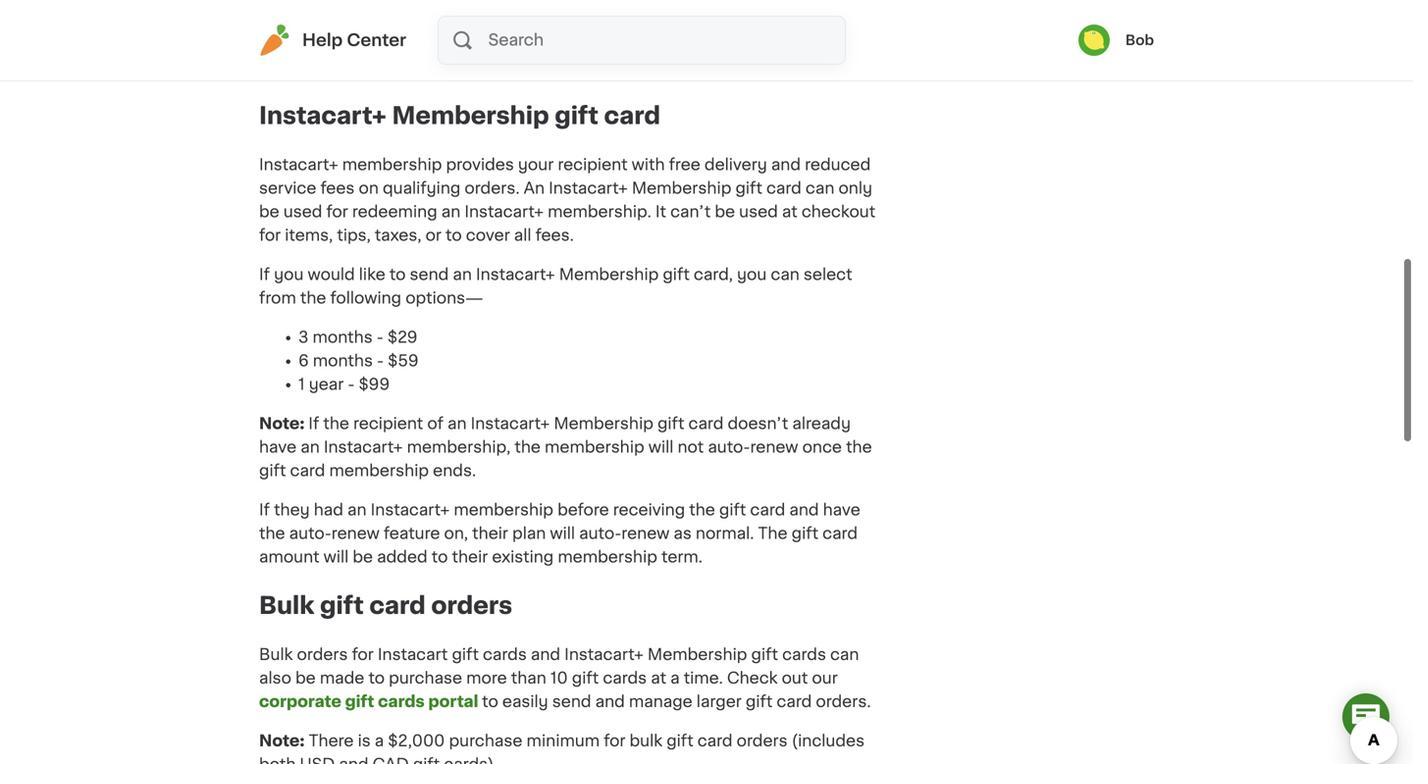 Task type: vqa. For each thing, say whether or not it's contained in the screenshot.


Task type: locate. For each thing, give the bounding box(es) containing it.
cards
[[483, 648, 527, 663], [782, 648, 827, 663], [603, 671, 647, 687], [378, 695, 425, 710]]

1 vertical spatial will
[[550, 526, 575, 542]]

renew
[[750, 440, 799, 455], [332, 526, 380, 542], [622, 526, 670, 542]]

instacart+ up "10"
[[565, 648, 644, 663]]

2 bulk from the top
[[259, 648, 293, 663]]

be up "corporate"
[[295, 671, 316, 687]]

membership
[[342, 157, 442, 173], [545, 440, 645, 455], [329, 463, 429, 479], [454, 502, 554, 518], [558, 550, 658, 565]]

if inside if they had an instacart+ membership before receiving the gift card and have the auto-renew feature on, their plan will auto-renew as normal. the gift card amount will be added to their existing membership term.
[[259, 502, 270, 518]]

instacart+ inside instacart+ membership provides your recipient with free delivery and reduced service fees on qualifying orders.
[[259, 157, 338, 173]]

to down on,
[[432, 550, 448, 565]]

cards up out
[[782, 648, 827, 663]]

purchase
[[389, 671, 462, 687], [449, 734, 523, 750]]

corporate
[[259, 695, 341, 710]]

orders.
[[465, 180, 520, 196], [816, 695, 871, 710]]

have inside if the recipient of an instacart+ membership gift card doesn't already have an instacart+ membership, the membership will not auto-renew once the gift card membership ends.
[[259, 440, 297, 455]]

2 vertical spatial -
[[348, 377, 355, 393]]

instacart+ up cover
[[465, 204, 544, 220]]

2 vertical spatial will
[[324, 550, 349, 565]]

renew down the doesn't
[[750, 440, 799, 455]]

1 vertical spatial orders
[[297, 648, 348, 663]]

2 horizontal spatial will
[[649, 440, 674, 455]]

an inside if you would like to send an instacart+ membership gift card, you can select from the following options—
[[453, 267, 472, 283]]

the right once
[[846, 440, 872, 455]]

instacart+
[[259, 104, 387, 128], [259, 157, 338, 173], [549, 180, 628, 196], [465, 204, 544, 220], [476, 267, 555, 283], [471, 416, 550, 432], [324, 440, 403, 455], [371, 502, 450, 518], [565, 648, 644, 663]]

send inside if you would like to send an instacart+ membership gift card, you can select from the following options—
[[410, 267, 449, 283]]

bulk inside bulk orders for instacart gift cards and instacart+ membership gift cards can also be
[[259, 648, 293, 663]]

1 horizontal spatial or
[[604, 35, 620, 51]]

used
[[284, 204, 322, 220], [739, 204, 778, 220]]

note:
[[259, 416, 309, 432], [259, 734, 305, 750]]

0 vertical spatial have
[[259, 440, 297, 455]]

0 horizontal spatial used
[[284, 204, 322, 220]]

0 vertical spatial will
[[649, 440, 674, 455]]

at up manage
[[651, 671, 667, 687]]

membership up before
[[545, 440, 645, 455]]

for inside there is a $2,000 purchase minimum for bulk gift card orders (includes both usd and cad gift cards).
[[604, 734, 626, 750]]

redeeming
[[352, 204, 438, 220]]

like
[[359, 267, 386, 283]]

the
[[529, 35, 555, 51], [300, 290, 326, 306], [323, 416, 349, 432], [515, 440, 541, 455], [846, 440, 872, 455], [689, 502, 715, 518], [259, 526, 285, 542]]

for up made
[[352, 648, 374, 663]]

2 vertical spatial can
[[831, 648, 859, 663]]

be
[[259, 204, 280, 220], [715, 204, 735, 220], [353, 550, 373, 565], [295, 671, 316, 687]]

following
[[330, 290, 402, 306]]

at left checkout
[[782, 204, 798, 220]]

a inside 'made to purchase more than 10 gift cards at a time. check out our corporate gift cards portal to easily send and manage larger gift card orders.'
[[671, 671, 680, 687]]

1 vertical spatial note:
[[259, 734, 305, 750]]

orders. inside 'made to purchase more than 10 gift cards at a time. check out our corporate gift cards portal to easily send and manage larger gift card orders.'
[[816, 695, 871, 710]]

card
[[604, 104, 661, 128], [767, 180, 802, 196], [689, 416, 724, 432], [290, 463, 325, 479], [750, 502, 786, 518], [823, 526, 858, 542], [369, 595, 426, 618], [777, 695, 812, 710], [698, 734, 733, 750]]

1 vertical spatial -
[[377, 353, 384, 369]]

0 horizontal spatial you
[[274, 267, 304, 283]]

receiving
[[613, 502, 685, 518]]

1 horizontal spatial a
[[671, 671, 680, 687]]

auto- down before
[[579, 526, 622, 542]]

2 horizontal spatial orders
[[737, 734, 788, 750]]

an up options—
[[453, 267, 472, 283]]

both
[[259, 758, 296, 765]]

tips,
[[337, 228, 371, 243]]

if inside if the recipient of an instacart+ membership gift card doesn't already have an instacart+ membership, the membership will not auto-renew once the gift card membership ends.
[[309, 416, 319, 432]]

2 vertical spatial orders
[[737, 734, 788, 750]]

0 vertical spatial if
[[259, 267, 270, 283]]

renew down receiving
[[622, 526, 670, 542]]

auto-
[[708, 440, 751, 455], [289, 526, 332, 542], [579, 526, 622, 542]]

and down once
[[790, 502, 819, 518]]

larger
[[697, 695, 742, 710]]

check
[[727, 671, 778, 687]]

instacart+ down the all
[[476, 267, 555, 283]]

and down is
[[339, 758, 369, 765]]

qualifying
[[383, 180, 461, 196]]

1 horizontal spatial auto-
[[579, 526, 622, 542]]

a right is
[[375, 734, 384, 750]]

1 horizontal spatial renew
[[622, 526, 670, 542]]

for
[[326, 204, 348, 220], [259, 228, 281, 243], [352, 648, 374, 663], [604, 734, 626, 750]]

$2,000
[[388, 734, 445, 750]]

you up from
[[274, 267, 304, 283]]

auto- down the doesn't
[[708, 440, 751, 455]]

0 horizontal spatial at
[[651, 671, 667, 687]]

1 vertical spatial orders.
[[816, 695, 871, 710]]

a up manage
[[671, 671, 680, 687]]

0 vertical spatial a
[[671, 671, 680, 687]]

1 vertical spatial recipient
[[353, 416, 423, 432]]

an
[[524, 180, 545, 196]]

1 vertical spatial bulk
[[259, 648, 293, 663]]

1 horizontal spatial send
[[552, 695, 592, 710]]

made to purchase more than 10 gift cards at a time. check out our corporate gift cards portal to easily send and manage larger gift card orders.
[[259, 671, 875, 710]]

0 vertical spatial or
[[604, 35, 620, 51]]

an down 1
[[301, 440, 320, 455]]

an
[[442, 204, 461, 220], [453, 267, 472, 283], [448, 416, 467, 432], [301, 440, 320, 455], [348, 502, 367, 518]]

1 note: from the top
[[259, 416, 309, 432]]

fees
[[320, 180, 355, 196]]

1 vertical spatial at
[[651, 671, 667, 687]]

card down 'larger'
[[698, 734, 733, 750]]

orders. down provides
[[465, 180, 520, 196]]

0 horizontal spatial orders.
[[465, 180, 520, 196]]

1 horizontal spatial at
[[782, 204, 798, 220]]

2 horizontal spatial auto-
[[708, 440, 751, 455]]

you
[[800, 35, 830, 51], [274, 267, 304, 283], [737, 267, 767, 283]]

an down the qualifying in the left of the page
[[442, 204, 461, 220]]

0 horizontal spatial orders
[[297, 648, 348, 663]]

to left help
[[409, 35, 425, 51]]

bulk up also at left
[[259, 648, 293, 663]]

the down would
[[300, 290, 326, 306]]

if they had an instacart+ membership before receiving the gift card and have the auto-renew feature on, their plan will auto-renew as normal. the gift card amount will be added to their existing membership term.
[[259, 502, 861, 565]]

bulk for bulk orders for instacart gift cards and instacart+ membership gift cards can also be
[[259, 648, 293, 663]]

amount
[[259, 550, 320, 565]]

orders. inside instacart+ membership provides your recipient with free delivery and reduced service fees on qualifying orders.
[[465, 180, 520, 196]]

can left "select" at the right
[[771, 267, 800, 283]]

recipient up membership.
[[558, 157, 628, 173]]

if
[[259, 267, 270, 283], [309, 416, 319, 432], [259, 502, 270, 518]]

months up year
[[313, 353, 373, 369]]

bulk
[[259, 595, 315, 618], [259, 648, 293, 663]]

orders down existing
[[431, 595, 513, 618]]

0 horizontal spatial recipient
[[353, 416, 423, 432]]

1 horizontal spatial you
[[737, 267, 767, 283]]

and up "10"
[[531, 648, 561, 663]]

1 vertical spatial send
[[552, 695, 592, 710]]

their down on,
[[452, 550, 488, 565]]

items,
[[285, 228, 333, 243]]

membership up time.
[[648, 648, 748, 663]]

had
[[314, 502, 344, 518]]

the inside "reply to this email to help resolve the issue or answer any questions you may have."
[[529, 35, 555, 51]]

1 horizontal spatial orders.
[[816, 695, 871, 710]]

and
[[771, 157, 801, 173], [790, 502, 819, 518], [531, 648, 561, 663], [596, 695, 625, 710], [339, 758, 369, 765]]

1 vertical spatial purchase
[[449, 734, 523, 750]]

they
[[274, 502, 310, 518]]

can up our
[[831, 648, 859, 663]]

1 vertical spatial or
[[426, 228, 442, 243]]

1 vertical spatial if
[[309, 416, 319, 432]]

will right amount
[[324, 550, 349, 565]]

to right like
[[390, 267, 406, 283]]

recipient
[[558, 157, 628, 173], [353, 416, 423, 432]]

with
[[632, 157, 665, 173]]

instacart+ up membership,
[[471, 416, 550, 432]]

0 horizontal spatial or
[[426, 228, 442, 243]]

bob link
[[1079, 25, 1154, 56]]

1 vertical spatial can
[[771, 267, 800, 283]]

a
[[671, 671, 680, 687], [375, 734, 384, 750]]

can inside an instacart+ membership gift card can only be used for redeeming an instacart+ membership. it can't be used at checkout for items, tips, taxes, or to cover all fees.
[[806, 180, 835, 196]]

instacart+ down $99
[[324, 440, 403, 455]]

0 vertical spatial can
[[806, 180, 835, 196]]

purchase inside there is a $2,000 purchase minimum for bulk gift card orders (includes both usd and cad gift cards).
[[449, 734, 523, 750]]

have
[[259, 440, 297, 455], [823, 502, 861, 518]]

renew down the had
[[332, 526, 380, 542]]

card down out
[[777, 695, 812, 710]]

gift up instacart+ membership provides your recipient with free delivery and reduced service fees on qualifying orders.
[[555, 104, 599, 128]]

help
[[429, 35, 464, 51]]

membership down free
[[632, 180, 732, 196]]

cad
[[373, 758, 409, 765]]

0 horizontal spatial send
[[410, 267, 449, 283]]

normal.
[[696, 526, 754, 542]]

our
[[812, 671, 838, 687]]

card up the
[[750, 502, 786, 518]]

1 horizontal spatial orders
[[431, 595, 513, 618]]

there is a $2,000 purchase minimum for bulk gift card orders (includes both usd and cad gift cards).
[[259, 734, 865, 765]]

and left manage
[[596, 695, 625, 710]]

if inside if you would like to send an instacart+ membership gift card, you can select from the following options—
[[259, 267, 270, 283]]

gift down "$2,000"
[[413, 758, 440, 765]]

reply
[[259, 35, 305, 51]]

be right can't
[[715, 204, 735, 220]]

the
[[758, 526, 788, 542]]

you inside "reply to this email to help resolve the issue or answer any questions you may have."
[[800, 35, 830, 51]]

0 vertical spatial send
[[410, 267, 449, 283]]

for down fees
[[326, 204, 348, 220]]

gift left card,
[[663, 267, 690, 283]]

their right on,
[[472, 526, 508, 542]]

0 horizontal spatial a
[[375, 734, 384, 750]]

1 vertical spatial a
[[375, 734, 384, 750]]

than
[[511, 671, 547, 687]]

to down more
[[482, 695, 499, 710]]

0 vertical spatial months
[[313, 330, 373, 345]]

0 vertical spatial purchase
[[389, 671, 462, 687]]

orders inside bulk orders for instacart gift cards and instacart+ membership gift cards can also be
[[297, 648, 348, 663]]

or right taxes,
[[426, 228, 442, 243]]

1 horizontal spatial used
[[739, 204, 778, 220]]

to up corporate gift cards portal link on the left
[[369, 671, 385, 687]]

2 horizontal spatial you
[[800, 35, 830, 51]]

used down delivery
[[739, 204, 778, 220]]

added
[[377, 550, 428, 565]]

to inside if you would like to send an instacart+ membership gift card, you can select from the following options—
[[390, 267, 406, 283]]

1 horizontal spatial have
[[823, 502, 861, 518]]

1 horizontal spatial recipient
[[558, 157, 628, 173]]

1 vertical spatial months
[[313, 353, 373, 369]]

auto- inside if the recipient of an instacart+ membership gift card doesn't already have an instacart+ membership, the membership will not auto-renew once the gift card membership ends.
[[708, 440, 751, 455]]

2 months from the top
[[313, 353, 373, 369]]

1 vertical spatial have
[[823, 502, 861, 518]]

have up they
[[259, 440, 297, 455]]

membership inside if you would like to send an instacart+ membership gift card, you can select from the following options—
[[559, 267, 659, 283]]

months
[[313, 330, 373, 345], [313, 353, 373, 369]]

0 horizontal spatial have
[[259, 440, 297, 455]]

0 vertical spatial orders
[[431, 595, 513, 618]]

and right delivery
[[771, 157, 801, 173]]

gift down made
[[345, 695, 374, 710]]

3
[[298, 330, 309, 345]]

for left bulk
[[604, 734, 626, 750]]

options—
[[406, 290, 483, 306]]

gift right the
[[792, 526, 819, 542]]

user avatar image
[[1079, 25, 1110, 56]]

note: up both
[[259, 734, 305, 750]]

months right 3
[[313, 330, 373, 345]]

recipient inside if the recipient of an instacart+ membership gift card doesn't already have an instacart+ membership, the membership will not auto-renew once the gift card membership ends.
[[353, 416, 423, 432]]

membership.
[[548, 204, 652, 220]]

0 vertical spatial at
[[782, 204, 798, 220]]

to
[[309, 35, 325, 51], [409, 35, 425, 51], [446, 228, 462, 243], [390, 267, 406, 283], [432, 550, 448, 565], [369, 671, 385, 687], [482, 695, 499, 710]]

help center link
[[259, 25, 406, 56]]

an right the had
[[348, 502, 367, 518]]

you left the may
[[800, 35, 830, 51]]

2 note: from the top
[[259, 734, 305, 750]]

this
[[329, 35, 359, 51]]

and inside instacart+ membership provides your recipient with free delivery and reduced service fees on qualifying orders.
[[771, 157, 801, 173]]

checkout
[[802, 204, 876, 220]]

0 vertical spatial bulk
[[259, 595, 315, 618]]

card up with
[[604, 104, 661, 128]]

or
[[604, 35, 620, 51], [426, 228, 442, 243]]

their
[[472, 526, 508, 542], [452, 550, 488, 565]]

reply to this email to help resolve the issue or answer any questions you may have.
[[259, 35, 868, 75]]

note: for an
[[259, 416, 309, 432]]

membership
[[392, 104, 549, 128], [632, 180, 732, 196], [559, 267, 659, 283], [554, 416, 654, 432], [648, 648, 748, 663]]

have down once
[[823, 502, 861, 518]]

orders up made
[[297, 648, 348, 663]]

can down reduced
[[806, 180, 835, 196]]

0 vertical spatial note:
[[259, 416, 309, 432]]

bulk for bulk gift card orders
[[259, 595, 315, 618]]

it
[[656, 204, 667, 220]]

used up items,
[[284, 204, 322, 220]]

2 vertical spatial if
[[259, 502, 270, 518]]

recipient down $99
[[353, 416, 423, 432]]

note: for both
[[259, 734, 305, 750]]

0 vertical spatial orders.
[[465, 180, 520, 196]]

2 horizontal spatial renew
[[750, 440, 799, 455]]

1 bulk from the top
[[259, 595, 315, 618]]

will left not
[[649, 440, 674, 455]]

orders
[[431, 595, 513, 618], [297, 648, 348, 663], [737, 734, 788, 750]]

send
[[410, 267, 449, 283], [552, 695, 592, 710]]

1 months from the top
[[313, 330, 373, 345]]

orders. down our
[[816, 695, 871, 710]]

instacart+ up feature
[[371, 502, 450, 518]]

auto- down the had
[[289, 526, 332, 542]]

orders down 'larger'
[[737, 734, 788, 750]]

1 used from the left
[[284, 204, 322, 220]]

0 vertical spatial recipient
[[558, 157, 628, 173]]

send up options—
[[410, 267, 449, 283]]

is
[[358, 734, 371, 750]]

gift up they
[[259, 463, 286, 479]]

membership up before
[[554, 416, 654, 432]]

if left they
[[259, 502, 270, 518]]

bulk orders for instacart gift cards and instacart+ membership gift cards can also be
[[259, 648, 859, 687]]

the left issue
[[529, 35, 555, 51]]

corporate gift cards portal link
[[259, 695, 482, 710]]



Task type: describe. For each thing, give the bounding box(es) containing it.
card inside there is a $2,000 purchase minimum for bulk gift card orders (includes both usd and cad gift cards).
[[698, 734, 733, 750]]

of
[[427, 416, 444, 432]]

email
[[363, 35, 405, 51]]

an inside an instacart+ membership gift card can only be used for redeeming an instacart+ membership. it can't be used at checkout for items, tips, taxes, or to cover all fees.
[[442, 204, 461, 220]]

may
[[834, 35, 868, 51]]

gift inside if you would like to send an instacart+ membership gift card, you can select from the following options—
[[663, 267, 690, 283]]

membership inside instacart+ membership provides your recipient with free delivery and reduced service fees on qualifying orders.
[[342, 157, 442, 173]]

1
[[298, 377, 305, 393]]

the right membership,
[[515, 440, 541, 455]]

can't
[[671, 204, 711, 220]]

instacart+ membership gift card
[[259, 104, 661, 128]]

cards up manage
[[603, 671, 647, 687]]

card,
[[694, 267, 733, 283]]

made
[[320, 671, 365, 687]]

the up as
[[689, 502, 715, 518]]

gift inside an instacart+ membership gift card can only be used for redeeming an instacart+ membership. it can't be used at checkout for items, tips, taxes, or to cover all fees.
[[736, 180, 763, 196]]

$59
[[388, 353, 419, 369]]

plan
[[512, 526, 546, 542]]

and inside 'made to purchase more than 10 gift cards at a time. check out our corporate gift cards portal to easily send and manage larger gift card orders.'
[[596, 695, 625, 710]]

on,
[[444, 526, 468, 542]]

membership inside an instacart+ membership gift card can only be used for redeeming an instacart+ membership. it can't be used at checkout for items, tips, taxes, or to cover all fees.
[[632, 180, 732, 196]]

help
[[302, 32, 343, 49]]

not
[[678, 440, 704, 455]]

help center
[[302, 32, 406, 49]]

10
[[551, 671, 568, 687]]

usd
[[300, 758, 335, 765]]

cards up "$2,000"
[[378, 695, 425, 710]]

can inside if you would like to send an instacart+ membership gift card, you can select from the following options—
[[771, 267, 800, 283]]

0 horizontal spatial will
[[324, 550, 349, 565]]

ends.
[[433, 463, 476, 479]]

bob
[[1126, 33, 1154, 47]]

recipient inside instacart+ membership provides your recipient with free delivery and reduced service fees on qualifying orders.
[[558, 157, 628, 173]]

be inside bulk orders for instacart gift cards and instacart+ membership gift cards can also be
[[295, 671, 316, 687]]

an inside if they had an instacart+ membership before receiving the gift card and have the auto-renew feature on, their plan will auto-renew as normal. the gift card amount will be added to their existing membership term.
[[348, 502, 367, 518]]

bulk gift card orders
[[259, 595, 513, 618]]

issue
[[559, 35, 600, 51]]

if the recipient of an instacart+ membership gift card doesn't already have an instacart+ membership, the membership will not auto-renew once the gift card membership ends.
[[259, 416, 872, 479]]

free
[[669, 157, 701, 173]]

to inside if they had an instacart+ membership before receiving the gift card and have the auto-renew feature on, their plan will auto-renew as normal. the gift card amount will be added to their existing membership term.
[[432, 550, 448, 565]]

reduced
[[805, 157, 871, 173]]

all
[[514, 228, 532, 243]]

easily
[[503, 695, 548, 710]]

(includes
[[792, 734, 865, 750]]

delivery
[[705, 157, 767, 173]]

gift up not
[[658, 416, 685, 432]]

membership up the had
[[329, 463, 429, 479]]

the up amount
[[259, 526, 285, 542]]

provides
[[446, 157, 514, 173]]

the inside if you would like to send an instacart+ membership gift card, you can select from the following options—
[[300, 290, 326, 306]]

manage
[[629, 695, 693, 710]]

once
[[803, 440, 842, 455]]

to inside an instacart+ membership gift card can only be used for redeeming an instacart+ membership. it can't be used at checkout for items, tips, taxes, or to cover all fees.
[[446, 228, 462, 243]]

instacart+ inside bulk orders for instacart gift cards and instacart+ membership gift cards can also be
[[565, 648, 644, 663]]

would
[[308, 267, 355, 283]]

there
[[309, 734, 354, 750]]

resolve
[[468, 35, 525, 51]]

as
[[674, 526, 692, 542]]

6
[[298, 353, 309, 369]]

a inside there is a $2,000 purchase minimum for bulk gift card orders (includes both usd and cad gift cards).
[[375, 734, 384, 750]]

before
[[558, 502, 609, 518]]

instacart
[[378, 648, 448, 663]]

card up not
[[689, 416, 724, 432]]

feature
[[384, 526, 440, 542]]

fees.
[[536, 228, 574, 243]]

bulk
[[630, 734, 663, 750]]

at inside an instacart+ membership gift card can only be used for redeeming an instacart+ membership. it can't be used at checkout for items, tips, taxes, or to cover all fees.
[[782, 204, 798, 220]]

service
[[259, 180, 316, 196]]

from
[[259, 290, 296, 306]]

have inside if they had an instacart+ membership before receiving the gift card and have the auto-renew feature on, their plan will auto-renew as normal. the gift card amount will be added to their existing membership term.
[[823, 502, 861, 518]]

and inside bulk orders for instacart gift cards and instacart+ membership gift cards can also be
[[531, 648, 561, 663]]

orders inside there is a $2,000 purchase minimum for bulk gift card orders (includes both usd and cad gift cards).
[[737, 734, 788, 750]]

card down added
[[369, 595, 426, 618]]

2 used from the left
[[739, 204, 778, 220]]

answer
[[624, 35, 681, 51]]

be inside if they had an instacart+ membership before receiving the gift card and have the auto-renew feature on, their plan will auto-renew as normal. the gift card amount will be added to their existing membership term.
[[353, 550, 373, 565]]

questions
[[718, 35, 796, 51]]

0 vertical spatial -
[[377, 330, 384, 345]]

purchase inside 'made to purchase more than 10 gift cards at a time. check out our corporate gift cards portal to easily send and manage larger gift card orders.'
[[389, 671, 462, 687]]

instacart+ membership provides your recipient with free delivery and reduced service fees on qualifying orders.
[[259, 157, 871, 196]]

have.
[[259, 59, 301, 75]]

membership,
[[407, 440, 511, 455]]

card inside an instacart+ membership gift card can only be used for redeeming an instacart+ membership. it can't be used at checkout for items, tips, taxes, or to cover all fees.
[[767, 180, 802, 196]]

$99
[[359, 377, 390, 393]]

and inside there is a $2,000 purchase minimum for bulk gift card orders (includes both usd and cad gift cards).
[[339, 758, 369, 765]]

select
[[804, 267, 853, 283]]

or inside an instacart+ membership gift card can only be used for redeeming an instacart+ membership. it can't be used at checkout for items, tips, taxes, or to cover all fees.
[[426, 228, 442, 243]]

if for the
[[309, 416, 319, 432]]

1 horizontal spatial will
[[550, 526, 575, 542]]

card right the
[[823, 526, 858, 542]]

if for you
[[259, 267, 270, 283]]

0 vertical spatial their
[[472, 526, 508, 542]]

membership down before
[[558, 550, 658, 565]]

already
[[793, 416, 851, 432]]

the down year
[[323, 416, 349, 432]]

instacart+ up membership.
[[549, 180, 628, 196]]

any
[[685, 35, 714, 51]]

$29
[[388, 330, 418, 345]]

send inside 'made to purchase more than 10 gift cards at a time. check out our corporate gift cards portal to easily send and manage larger gift card orders.'
[[552, 695, 592, 710]]

membership inside if the recipient of an instacart+ membership gift card doesn't already have an instacart+ membership, the membership will not auto-renew once the gift card membership ends.
[[554, 416, 654, 432]]

cards up more
[[483, 648, 527, 663]]

renew inside if the recipient of an instacart+ membership gift card doesn't already have an instacart+ membership, the membership will not auto-renew once the gift card membership ends.
[[750, 440, 799, 455]]

if you would like to send an instacart+ membership gift card, you can select from the following options—
[[259, 267, 853, 306]]

center
[[347, 32, 406, 49]]

can inside bulk orders for instacart gift cards and instacart+ membership gift cards can also be
[[831, 648, 859, 663]]

0 horizontal spatial auto-
[[289, 526, 332, 542]]

gift down check
[[746, 695, 773, 710]]

membership up provides
[[392, 104, 549, 128]]

gift right "10"
[[572, 671, 599, 687]]

and inside if they had an instacart+ membership before receiving the gift card and have the auto-renew feature on, their plan will auto-renew as normal. the gift card amount will be added to their existing membership term.
[[790, 502, 819, 518]]

doesn't
[[728, 416, 789, 432]]

1 vertical spatial their
[[452, 550, 488, 565]]

membership up plan
[[454, 502, 554, 518]]

instacart image
[[259, 25, 291, 56]]

out
[[782, 671, 808, 687]]

to left this
[[309, 35, 325, 51]]

instacart+ inside if you would like to send an instacart+ membership gift card, you can select from the following options—
[[476, 267, 555, 283]]

card up they
[[290, 463, 325, 479]]

your
[[518, 157, 554, 173]]

or inside "reply to this email to help resolve the issue or answer any questions you may have."
[[604, 35, 620, 51]]

more
[[466, 671, 507, 687]]

instacart+ inside if they had an instacart+ membership before receiving the gift card and have the auto-renew feature on, their plan will auto-renew as normal. the gift card amount will be added to their existing membership term.
[[371, 502, 450, 518]]

for inside bulk orders for instacart gift cards and instacart+ membership gift cards can also be
[[352, 648, 374, 663]]

be down service
[[259, 204, 280, 220]]

only
[[839, 180, 873, 196]]

existing
[[492, 550, 554, 565]]

3 months - $29 6 months - $59 1 year - $99
[[298, 330, 419, 393]]

if for they
[[259, 502, 270, 518]]

year
[[309, 377, 344, 393]]

an right of
[[448, 416, 467, 432]]

at inside 'made to purchase more than 10 gift cards at a time. check out our corporate gift cards portal to easily send and manage larger gift card orders.'
[[651, 671, 667, 687]]

card inside 'made to purchase more than 10 gift cards at a time. check out our corporate gift cards portal to easily send and manage larger gift card orders.'
[[777, 695, 812, 710]]

an instacart+ membership gift card can only be used for redeeming an instacart+ membership. it can't be used at checkout for items, tips, taxes, or to cover all fees.
[[259, 180, 876, 243]]

for left items,
[[259, 228, 281, 243]]

Search search field
[[487, 17, 845, 64]]

term.
[[662, 550, 703, 565]]

time.
[[684, 671, 723, 687]]

cards).
[[444, 758, 498, 765]]

instacart+ down "have."
[[259, 104, 387, 128]]

gift up more
[[452, 648, 479, 663]]

gift right bulk
[[667, 734, 694, 750]]

0 horizontal spatial renew
[[332, 526, 380, 542]]

gift up check
[[752, 648, 778, 663]]

gift up made
[[320, 595, 364, 618]]

membership inside bulk orders for instacart gift cards and instacart+ membership gift cards can also be
[[648, 648, 748, 663]]

gift up normal.
[[719, 502, 746, 518]]

taxes,
[[375, 228, 422, 243]]

will inside if the recipient of an instacart+ membership gift card doesn't already have an instacart+ membership, the membership will not auto-renew once the gift card membership ends.
[[649, 440, 674, 455]]



